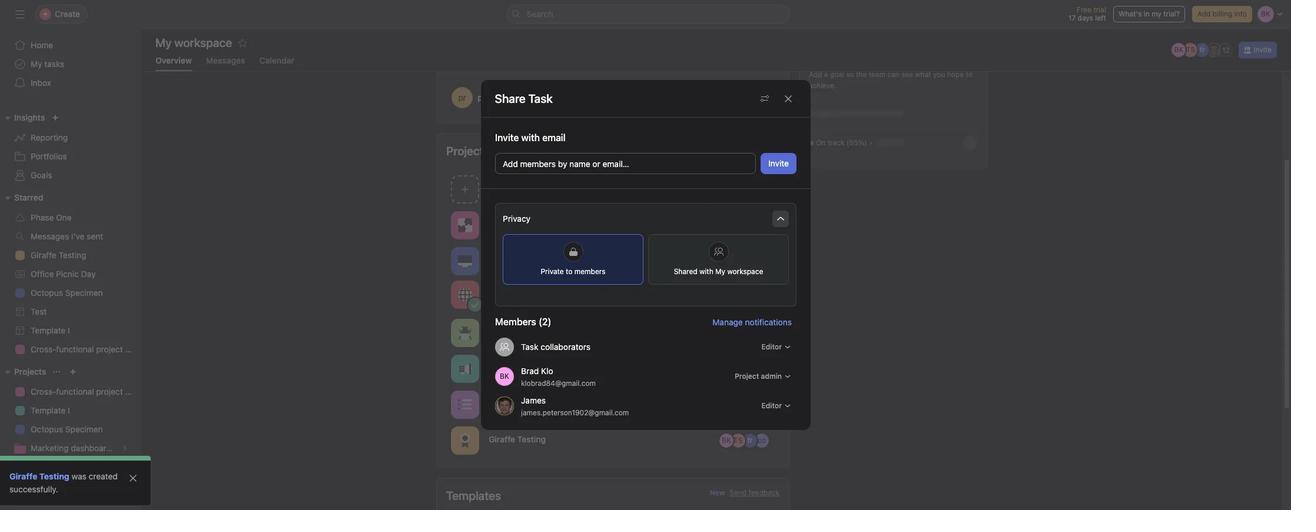 Task type: vqa. For each thing, say whether or not it's contained in the screenshot.
the top Octopus Specimen
yes



Task type: describe. For each thing, give the bounding box(es) containing it.
send
[[730, 489, 747, 498]]

invite for with email
[[495, 133, 519, 143]]

octopus inside starred element
[[31, 288, 63, 298]]

insights
[[14, 113, 45, 123]]

project admin button
[[730, 369, 797, 385]]

project up dashboards in the left bottom of the page
[[96, 387, 123, 397]]

privacy option group
[[495, 203, 797, 307]]

marketing
[[31, 444, 69, 454]]

to inside option
[[566, 267, 573, 276]]

1 template i link from the top
[[7, 322, 134, 340]]

shared with my workspace
[[674, 267, 763, 276]]

2 vertical spatial giraffe
[[9, 472, 37, 482]]

trial?
[[1164, 9, 1180, 18]]

functional for bottommost the cross-functional project plan link
[[56, 387, 94, 397]]

trial
[[1094, 5, 1107, 14]]

0 vertical spatial octopus
[[489, 255, 522, 265]]

cross-functional project plan for bottommost the cross-functional project plan link
[[31, 387, 141, 397]]

puzzle image
[[458, 218, 472, 232]]

with
[[700, 267, 714, 276]]

bk down manage notifications
[[746, 328, 755, 337]]

new send feedback
[[710, 489, 780, 498]]

editor button
[[756, 339, 797, 356]]

0 vertical spatial octopus specimen
[[489, 255, 563, 265]]

invite for the leftmost invite button
[[33, 490, 54, 500]]

manage
[[713, 317, 743, 327]]

editor for editor popup button
[[762, 343, 782, 352]]

private for private
[[498, 336, 521, 345]]

in
[[1144, 9, 1150, 18]]

ja down editor popup button
[[758, 364, 766, 373]]

james james.peterson1902@gmail.com
[[521, 396, 629, 417]]

0 vertical spatial cross-functional project plan link
[[437, 207, 789, 243]]

to inside add a goal so the team can see what you hope to achieve.
[[966, 70, 973, 79]]

0 vertical spatial plan
[[586, 219, 603, 229]]

usersicon image
[[500, 343, 509, 352]]

hope
[[948, 70, 964, 79]]

was created successfully.
[[9, 472, 118, 495]]

0 vertical spatial specimen
[[524, 255, 563, 265]]

on
[[816, 138, 826, 147]]

phase
[[31, 213, 54, 223]]

starred button
[[0, 191, 43, 205]]

bk inside share task dialog
[[500, 372, 509, 381]]

my inside global element
[[31, 59, 42, 69]]

messages link
[[206, 55, 245, 71]]

my tasks
[[31, 59, 64, 69]]

overview
[[156, 55, 192, 65]]

shared
[[674, 267, 698, 276]]

portfolios link
[[7, 147, 134, 166]]

feedback
[[749, 489, 780, 498]]

portfolios
[[31, 151, 67, 161]]

project up the private to members option
[[556, 219, 584, 229]]

2 octopus specimen link from the top
[[7, 421, 134, 439]]

17
[[1069, 14, 1076, 22]]

billing
[[1213, 9, 1233, 18]]

my
[[1152, 9, 1162, 18]]

members (2)
[[495, 317, 551, 328]]

inbox
[[31, 78, 51, 88]]

my tasks link
[[7, 55, 134, 74]]

0 horizontal spatial invite button
[[11, 485, 62, 506]]

2 horizontal spatial invite button
[[1240, 42, 1278, 58]]

functional for the cross-functional project plan link in the starred element
[[56, 345, 94, 355]]

marketing dashboards link
[[7, 439, 134, 458]]

1 horizontal spatial fr
[[1201, 45, 1206, 54]]

0 vertical spatial cross-functional project plan
[[489, 219, 603, 229]]

reporting link
[[7, 128, 134, 147]]

goals
[[31, 170, 52, 180]]

octopus inside projects element
[[31, 425, 63, 435]]

new for new project
[[489, 184, 506, 194]]

add to starred image
[[238, 38, 247, 48]]

task collaborators
[[521, 342, 591, 352]]

invite up project privacy dialog icon
[[769, 158, 789, 168]]

free trial 17 days left
[[1069, 5, 1107, 22]]

templates
[[447, 490, 501, 503]]

new for new send feedback
[[710, 489, 725, 498]]

overview link
[[156, 55, 192, 71]]

globe image
[[458, 288, 472, 302]]

dashboards
[[71, 444, 116, 454]]

project privacy dialog image
[[776, 214, 786, 224]]

0 vertical spatial ts
[[1187, 45, 1196, 54]]

calendar
[[259, 55, 295, 65]]

plan inside projects element
[[125, 387, 141, 397]]

private to members
[[541, 267, 606, 276]]

left
[[1096, 14, 1107, 22]]

1 vertical spatial giraffe testing link
[[9, 472, 69, 482]]

template i inside starred element
[[31, 326, 70, 336]]

on track (55%)
[[816, 138, 868, 147]]

with email
[[521, 133, 566, 143]]

1 horizontal spatial task
[[489, 321, 507, 331]]

the
[[857, 70, 867, 79]]

sent
[[87, 232, 103, 242]]

1 vertical spatial giraffe testing
[[489, 434, 546, 444]]

1 vertical spatial template i
[[489, 363, 529, 373]]

projects element
[[0, 362, 141, 511]]

task inside dialog
[[521, 342, 538, 352]]

private for private to members
[[541, 267, 564, 276]]

search list box
[[507, 5, 790, 24]]

what's in my trial?
[[1119, 9, 1180, 18]]

test link
[[7, 303, 134, 322]]

invite button inside share task dialog
[[761, 153, 797, 174]]

0 vertical spatial cross-
[[489, 219, 515, 229]]

share task
[[495, 92, 553, 105]]

drinks
[[523, 285, 548, 295]]

what's in my trial? button
[[1114, 6, 1186, 22]]

giraffe testing inside starred element
[[31, 250, 86, 260]]

specimen inside projects element
[[65, 425, 103, 435]]

home
[[31, 40, 53, 50]]

search button
[[507, 5, 790, 24]]

drisco's
[[489, 285, 521, 295]]

created
[[89, 472, 118, 482]]

list image
[[458, 398, 472, 412]]

project up 'privacy'
[[508, 184, 535, 194]]

computer image
[[458, 254, 472, 268]]

new project
[[489, 184, 535, 194]]

Private to members radio
[[503, 234, 644, 285]]

marketing dashboards
[[31, 444, 116, 454]]

megaphone image
[[458, 362, 472, 376]]

i inside projects element
[[68, 406, 70, 416]]

messages i've sent
[[31, 232, 103, 242]]

invite for the rightmost invite button
[[1254, 45, 1272, 54]]

0 horizontal spatial fr
[[748, 436, 753, 445]]

lkftoihjh
[[489, 399, 520, 409]]

project
[[735, 372, 759, 381]]

editor for editor dropdown button
[[762, 402, 782, 411]]

email…
[[603, 159, 629, 169]]

add billing info button
[[1193, 6, 1253, 22]]

inbox link
[[7, 74, 134, 92]]

add for add a goal so the team can see what you hope to achieve.
[[809, 70, 823, 79]]

insights button
[[0, 111, 45, 125]]

ts for testing
[[734, 436, 743, 445]]

bk left pr
[[746, 257, 755, 265]]

template inside projects element
[[31, 406, 66, 416]]

day
[[81, 269, 96, 279]]

template inside starred element
[[31, 326, 66, 336]]

starred
[[14, 193, 43, 203]]

messages for messages
[[206, 55, 245, 65]]

complete
[[498, 300, 530, 309]]

test
[[31, 307, 47, 317]]

project inside starred element
[[96, 345, 123, 355]]

members inside option
[[575, 267, 606, 276]]

(55%)
[[847, 138, 868, 147]]

bk down trial?
[[1175, 45, 1184, 54]]

free
[[1077, 5, 1092, 14]]



Task type: locate. For each thing, give the bounding box(es) containing it.
octopus up drisco's at the left of page
[[489, 255, 522, 265]]

cross-functional project plan for the cross-functional project plan link in the starred element
[[31, 345, 141, 355]]

brad klo klobrad84@gmail.com
[[521, 366, 596, 388]]

private down members (2)
[[498, 336, 521, 345]]

1 vertical spatial plan
[[125, 345, 141, 355]]

0 vertical spatial projects
[[447, 144, 490, 158]]

messages down add to starred icon
[[206, 55, 245, 65]]

i down test link
[[68, 326, 70, 336]]

1 horizontal spatial projects
[[447, 144, 490, 158]]

add a goal so the team can see what you hope to achieve.
[[809, 70, 973, 90]]

0 horizontal spatial add
[[503, 159, 518, 169]]

task up the brad
[[521, 342, 538, 352]]

task down marketing
[[31, 462, 48, 472]]

fr left 12
[[1201, 45, 1206, 54]]

reporting
[[31, 133, 68, 143]]

1 octopus specimen link from the top
[[7, 284, 134, 303]]

functional down test link
[[56, 345, 94, 355]]

1 horizontal spatial new
[[710, 489, 725, 498]]

successfully.
[[9, 485, 58, 495]]

messages for messages i've sent
[[31, 232, 69, 242]]

0 vertical spatial giraffe testing link
[[7, 246, 134, 265]]

testing up successfully.
[[39, 472, 69, 482]]

members inside button
[[520, 159, 556, 169]]

or right the name
[[593, 159, 600, 169]]

cross- inside projects element
[[31, 387, 56, 397]]

add up new project
[[503, 159, 518, 169]]

you
[[934, 70, 946, 79]]

by
[[558, 159, 567, 169]]

home link
[[7, 36, 134, 55]]

octopus specimen inside starred element
[[31, 288, 103, 298]]

template i link
[[7, 322, 134, 340], [7, 402, 134, 421]]

bk left the brad
[[500, 372, 509, 381]]

1 vertical spatial template
[[489, 363, 525, 373]]

project
[[508, 184, 535, 194], [556, 219, 584, 229], [96, 345, 123, 355], [96, 387, 123, 397]]

0 vertical spatial or
[[593, 159, 600, 169]]

functional down new project
[[515, 219, 554, 229]]

bk
[[1175, 45, 1184, 54], [746, 257, 755, 265], [746, 328, 755, 337], [746, 364, 755, 373], [500, 372, 509, 381], [722, 436, 732, 445]]

phase one link
[[7, 209, 134, 227]]

cross-functional project plan inside starred element
[[31, 345, 141, 355]]

template down "test" at left
[[31, 326, 66, 336]]

octopus specimen up marketing dashboards link
[[31, 425, 103, 435]]

bk left the co
[[722, 436, 732, 445]]

one
[[56, 213, 72, 223]]

2 vertical spatial plan
[[125, 387, 141, 397]]

0 vertical spatial i
[[68, 326, 70, 336]]

1 horizontal spatial to
[[966, 70, 973, 79]]

cross- down new project
[[489, 219, 515, 229]]

cross- up projects dropdown button at the left bottom of page
[[31, 345, 56, 355]]

ts left 12
[[1187, 45, 1196, 54]]

private up drinks
[[541, 267, 564, 276]]

calendar link
[[259, 55, 295, 71]]

fr left the co
[[748, 436, 753, 445]]

2 vertical spatial specimen
[[65, 425, 103, 435]]

giraffe
[[31, 250, 56, 260], [489, 434, 516, 444], [9, 472, 37, 482]]

invite button up project privacy dialog icon
[[761, 153, 797, 174]]

invite left with email on the left
[[495, 133, 519, 143]]

1 vertical spatial testing
[[518, 434, 546, 444]]

octopus specimen up drisco's drinks
[[489, 255, 563, 265]]

1 vertical spatial new
[[710, 489, 725, 498]]

giraffe testing up the office picnic day
[[31, 250, 86, 260]]

2 vertical spatial task
[[31, 462, 48, 472]]

new up 'privacy'
[[489, 184, 506, 194]]

0 vertical spatial messages
[[206, 55, 245, 65]]

my right the with
[[715, 267, 726, 276]]

klobrad84@gmail.com
[[521, 379, 596, 388]]

specimen inside starred element
[[65, 288, 103, 298]]

task up usersicon
[[489, 321, 507, 331]]

functional up marketing dashboards
[[56, 387, 94, 397]]

0 vertical spatial template
[[31, 326, 66, 336]]

my left tasks
[[31, 59, 42, 69]]

0 vertical spatial template i
[[31, 326, 70, 336]]

octopus specimen for 1st octopus specimen link
[[31, 288, 103, 298]]

1 vertical spatial octopus specimen
[[31, 288, 103, 298]]

or inside add members by name or email… button
[[593, 159, 600, 169]]

cross-functional project plan down test link
[[31, 345, 141, 355]]

add billing info
[[1198, 9, 1248, 18]]

template i inside projects element
[[31, 406, 70, 416]]

specimen
[[524, 255, 563, 265], [65, 288, 103, 298], [65, 425, 103, 435]]

giraffe testing link
[[7, 246, 134, 265], [9, 472, 69, 482]]

0 vertical spatial giraffe testing
[[31, 250, 86, 260]]

name
[[569, 159, 590, 169]]

0 vertical spatial invite button
[[1240, 42, 1278, 58]]

task link
[[7, 458, 134, 477]]

goals link
[[7, 166, 134, 185]]

octopus specimen inside projects element
[[31, 425, 103, 435]]

ts left the co
[[734, 436, 743, 445]]

0 vertical spatial members
[[520, 159, 556, 169]]

0 horizontal spatial new
[[489, 184, 506, 194]]

0 vertical spatial task
[[489, 321, 507, 331]]

close image
[[128, 474, 138, 484]]

klo
[[541, 366, 553, 376]]

track
[[828, 138, 845, 147]]

octopus specimen down 'picnic'
[[31, 288, 103, 298]]

global element
[[0, 29, 141, 100]]

12
[[1223, 46, 1230, 54]]

testing down james
[[518, 434, 546, 444]]

octopus specimen link down 'picnic'
[[7, 284, 134, 303]]

office
[[31, 269, 54, 279]]

private
[[541, 267, 564, 276], [498, 336, 521, 345]]

editor inside dropdown button
[[762, 402, 782, 411]]

2 vertical spatial functional
[[56, 387, 94, 397]]

ribbon image
[[458, 434, 472, 448]]

octopus specimen link
[[7, 284, 134, 303], [7, 421, 134, 439]]

Shared with My workspace radio
[[648, 234, 789, 285]]

was
[[72, 472, 86, 482]]

invite down task link
[[33, 490, 54, 500]]

editor down notifications
[[762, 343, 782, 352]]

ts up workspace
[[734, 257, 743, 265]]

template i link down "test" at left
[[7, 322, 134, 340]]

add for add billing info
[[1198, 9, 1211, 18]]

1 vertical spatial or
[[759, 400, 766, 409]]

2 editor from the top
[[762, 402, 782, 411]]

cross-functional project plan up dashboards in the left bottom of the page
[[31, 387, 141, 397]]

ja left 12
[[1211, 45, 1219, 54]]

2 horizontal spatial task
[[521, 342, 538, 352]]

testing inside starred element
[[59, 250, 86, 260]]

close this dialog image
[[784, 94, 793, 103]]

cross-
[[489, 219, 515, 229], [31, 345, 56, 355], [31, 387, 56, 397]]

octopus specimen link up marketing dashboards
[[7, 421, 134, 439]]

giraffe testing link up successfully.
[[9, 472, 69, 482]]

1 vertical spatial octopus
[[31, 288, 63, 298]]

search
[[527, 9, 553, 19]]

see
[[902, 70, 914, 79]]

ja left james
[[501, 402, 508, 411]]

1 horizontal spatial messages
[[206, 55, 245, 65]]

2 vertical spatial testing
[[39, 472, 69, 482]]

members
[[520, 159, 556, 169], [575, 267, 606, 276]]

hide sidebar image
[[15, 9, 25, 19]]

invite button down task link
[[11, 485, 62, 506]]

2 vertical spatial giraffe testing
[[9, 472, 69, 482]]

admin
[[761, 372, 782, 381]]

1 vertical spatial template i link
[[7, 402, 134, 421]]

cross- inside starred element
[[31, 345, 56, 355]]

messages
[[206, 55, 245, 65], [31, 232, 69, 242]]

0 horizontal spatial task
[[31, 462, 48, 472]]

0 vertical spatial fr
[[1201, 45, 1206, 54]]

0 horizontal spatial messages
[[31, 232, 69, 242]]

0 vertical spatial giraffe
[[31, 250, 56, 260]]

0 horizontal spatial projects
[[14, 367, 46, 377]]

0 vertical spatial private
[[541, 267, 564, 276]]

my workspace
[[156, 36, 232, 49]]

projects inside projects dropdown button
[[14, 367, 46, 377]]

0 vertical spatial testing
[[59, 250, 86, 260]]

james
[[521, 396, 546, 406]]

2 vertical spatial cross-
[[31, 387, 56, 397]]

specimen down day
[[65, 288, 103, 298]]

cross-functional project plan inside projects element
[[31, 387, 141, 397]]

cross-functional project plan
[[489, 219, 603, 229], [31, 345, 141, 355], [31, 387, 141, 397]]

add inside share task dialog
[[503, 159, 518, 169]]

1 editor from the top
[[762, 343, 782, 352]]

•
[[870, 138, 873, 147]]

1 vertical spatial add
[[809, 70, 823, 79]]

octopus up marketing
[[31, 425, 63, 435]]

0 vertical spatial new
[[489, 184, 506, 194]]

template i down "test" at left
[[31, 326, 70, 336]]

giraffe testing up successfully.
[[9, 472, 69, 482]]

project admin
[[735, 372, 782, 381]]

2 vertical spatial template i
[[31, 406, 70, 416]]

cross-functional project plan up the private to members option
[[489, 219, 603, 229]]

i up marketing dashboards
[[68, 406, 70, 416]]

invite right 12
[[1254, 45, 1272, 54]]

1 vertical spatial task
[[521, 342, 538, 352]]

invite with email
[[495, 133, 566, 143]]

i left the klo
[[527, 363, 529, 373]]

specimen up drinks
[[524, 255, 563, 265]]

1 horizontal spatial or
[[759, 400, 766, 409]]

0 vertical spatial add
[[1198, 9, 1211, 18]]

1 vertical spatial ts
[[734, 257, 743, 265]]

template up marketing
[[31, 406, 66, 416]]

project down test link
[[96, 345, 123, 355]]

office picnic day
[[31, 269, 96, 279]]

1 vertical spatial i
[[527, 363, 529, 373]]

add left a at the top right of the page
[[809, 70, 823, 79]]

1 vertical spatial to
[[566, 267, 573, 276]]

goal
[[831, 70, 845, 79]]

functional inside starred element
[[56, 345, 94, 355]]

ts for specimen
[[734, 257, 743, 265]]

1 horizontal spatial members
[[575, 267, 606, 276]]

add left billing
[[1198, 9, 1211, 18]]

2 vertical spatial octopus specimen
[[31, 425, 103, 435]]

or down project admin dropdown button
[[759, 400, 766, 409]]

octopus down office
[[31, 288, 63, 298]]

workspace
[[727, 267, 763, 276]]

2 vertical spatial template
[[31, 406, 66, 416]]

specimen up dashboards in the left bottom of the page
[[65, 425, 103, 435]]

my
[[31, 59, 42, 69], [715, 267, 726, 276]]

giraffe down lkftoihjh
[[489, 434, 516, 444]]

add for add members by name or email…
[[503, 159, 518, 169]]

1 vertical spatial projects
[[14, 367, 46, 377]]

2 vertical spatial octopus
[[31, 425, 63, 435]]

cross-functional project plan link inside starred element
[[7, 340, 141, 359]]

2 vertical spatial cross-functional project plan link
[[7, 383, 141, 402]]

giraffe inside starred element
[[31, 250, 56, 260]]

invite button right 12
[[1240, 42, 1278, 58]]

template i down usersicon
[[489, 363, 529, 373]]

0 vertical spatial functional
[[515, 219, 554, 229]]

template i
[[31, 326, 70, 336], [489, 363, 529, 373], [31, 406, 70, 416]]

1 vertical spatial members
[[575, 267, 606, 276]]

giraffe testing down lkftoihjh
[[489, 434, 546, 444]]

plan
[[586, 219, 603, 229], [125, 345, 141, 355], [125, 387, 141, 397]]

0 horizontal spatial or
[[593, 159, 600, 169]]

editor down admin at bottom right
[[762, 402, 782, 411]]

days
[[1078, 14, 1094, 22]]

drisco's drinks
[[489, 285, 548, 295]]

task inside projects element
[[31, 462, 48, 472]]

starred element
[[0, 187, 141, 362]]

2 vertical spatial add
[[503, 159, 518, 169]]

0 horizontal spatial to
[[566, 267, 573, 276]]

0 vertical spatial editor
[[762, 343, 782, 352]]

functional inside projects element
[[56, 387, 94, 397]]

1 horizontal spatial private
[[541, 267, 564, 276]]

add inside add a goal so the team can see what you hope to achieve.
[[809, 70, 823, 79]]

octopus specimen for second octopus specimen link from the top of the page
[[31, 425, 103, 435]]

giraffe up successfully.
[[9, 472, 37, 482]]

office picnic day link
[[7, 265, 134, 284]]

privacy
[[503, 214, 531, 224]]

messages inside starred element
[[31, 232, 69, 242]]

picnic
[[56, 269, 79, 279]]

2 horizontal spatial add
[[1198, 9, 1211, 18]]

achieve.
[[809, 81, 837, 90]]

project permissions image
[[760, 94, 770, 103]]

giraffe testing link up 'picnic'
[[7, 246, 134, 265]]

so
[[847, 70, 855, 79]]

1 vertical spatial cross-
[[31, 345, 56, 355]]

2 vertical spatial cross-functional project plan
[[31, 387, 141, 397]]

brad
[[521, 366, 539, 376]]

info
[[1235, 9, 1248, 18]]

1 vertical spatial giraffe
[[489, 434, 516, 444]]

i've
[[71, 232, 85, 242]]

template down usersicon
[[489, 363, 525, 373]]

messages i've sent link
[[7, 227, 134, 246]]

1 vertical spatial octopus specimen link
[[7, 421, 134, 439]]

2 vertical spatial invite button
[[11, 485, 62, 506]]

1 vertical spatial messages
[[31, 232, 69, 242]]

invite button
[[1240, 42, 1278, 58], [761, 153, 797, 174], [11, 485, 62, 506]]

my inside radio
[[715, 267, 726, 276]]

0 horizontal spatial my
[[31, 59, 42, 69]]

private inside the private to members option
[[541, 267, 564, 276]]

0 vertical spatial my
[[31, 59, 42, 69]]

0 horizontal spatial private
[[498, 336, 521, 345]]

2 vertical spatial ts
[[734, 436, 743, 445]]

bug image
[[458, 326, 472, 340]]

1 vertical spatial editor
[[762, 402, 782, 411]]

share task dialog
[[481, 80, 811, 431]]

or
[[593, 159, 600, 169], [759, 400, 766, 409]]

1 horizontal spatial invite button
[[761, 153, 797, 174]]

template i link up marketing dashboards
[[7, 402, 134, 421]]

1 vertical spatial functional
[[56, 345, 94, 355]]

team
[[869, 70, 886, 79]]

what
[[916, 70, 932, 79]]

editor inside popup button
[[762, 343, 782, 352]]

cross- down projects dropdown button at the left bottom of page
[[31, 387, 56, 397]]

bk left admin at bottom right
[[746, 364, 755, 373]]

ja down notifications
[[758, 328, 766, 337]]

functional
[[515, 219, 554, 229], [56, 345, 94, 355], [56, 387, 94, 397]]

template i up marketing
[[31, 406, 70, 416]]

0 vertical spatial to
[[966, 70, 973, 79]]

1 vertical spatial my
[[715, 267, 726, 276]]

1 vertical spatial specimen
[[65, 288, 103, 298]]

james.peterson1902@gmail.com
[[521, 409, 629, 417]]

insights element
[[0, 107, 141, 187]]

messages down phase one
[[31, 232, 69, 242]]

send feedback link
[[730, 488, 780, 499]]

plan inside starred element
[[125, 345, 141, 355]]

testing down the messages i've sent link
[[59, 250, 86, 260]]

giraffe up office
[[31, 250, 56, 260]]

2 template i link from the top
[[7, 402, 134, 421]]

ja inside share task dialog
[[501, 402, 508, 411]]

manage notifications
[[713, 317, 792, 327]]

what's
[[1119, 9, 1142, 18]]

1 vertical spatial cross-functional project plan
[[31, 345, 141, 355]]

add members by name or email…
[[503, 159, 629, 169]]

i inside starred element
[[68, 326, 70, 336]]

1 horizontal spatial add
[[809, 70, 823, 79]]

0 vertical spatial octopus specimen link
[[7, 284, 134, 303]]

new left send
[[710, 489, 725, 498]]

i
[[68, 326, 70, 336], [527, 363, 529, 373], [68, 406, 70, 416]]

0 vertical spatial template i link
[[7, 322, 134, 340]]

2 vertical spatial i
[[68, 406, 70, 416]]

manage notifications button
[[713, 317, 797, 327]]

1 vertical spatial cross-functional project plan link
[[7, 340, 141, 359]]

1 vertical spatial private
[[498, 336, 521, 345]]

tasks
[[44, 59, 64, 69]]

add members by name or email… button
[[495, 153, 756, 174]]



